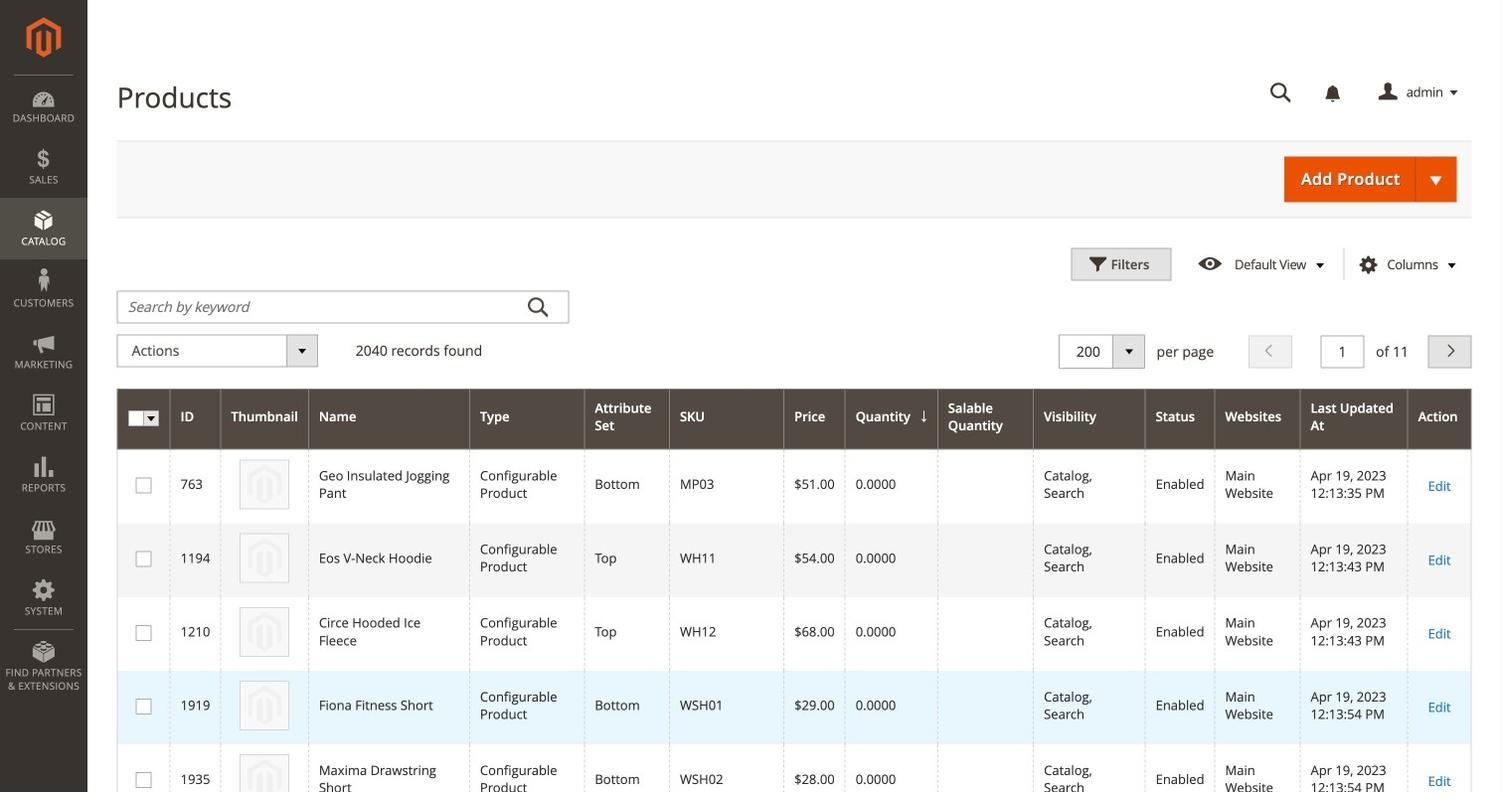 Task type: describe. For each thing, give the bounding box(es) containing it.
eos v-neck hoodie image
[[240, 534, 290, 583]]



Task type: locate. For each thing, give the bounding box(es) containing it.
Search by keyword text field
[[117, 291, 570, 324]]

None checkbox
[[136, 625, 149, 638], [136, 773, 149, 786], [136, 625, 149, 638], [136, 773, 149, 786]]

circe hooded ice fleece image
[[240, 607, 290, 657]]

None text field
[[1257, 76, 1307, 110], [1075, 342, 1135, 362], [1257, 76, 1307, 110], [1075, 342, 1135, 362]]

menu bar
[[0, 75, 88, 703]]

geo insulated jogging pant image
[[240, 460, 290, 510]]

maxima drawstring short image
[[240, 755, 290, 793]]

None number field
[[1321, 336, 1365, 368]]

None checkbox
[[136, 478, 149, 491], [136, 552, 149, 565], [136, 699, 149, 712], [136, 478, 149, 491], [136, 552, 149, 565], [136, 699, 149, 712]]

magento admin panel image
[[26, 17, 61, 58]]

fiona fitness short image
[[240, 681, 290, 731]]



